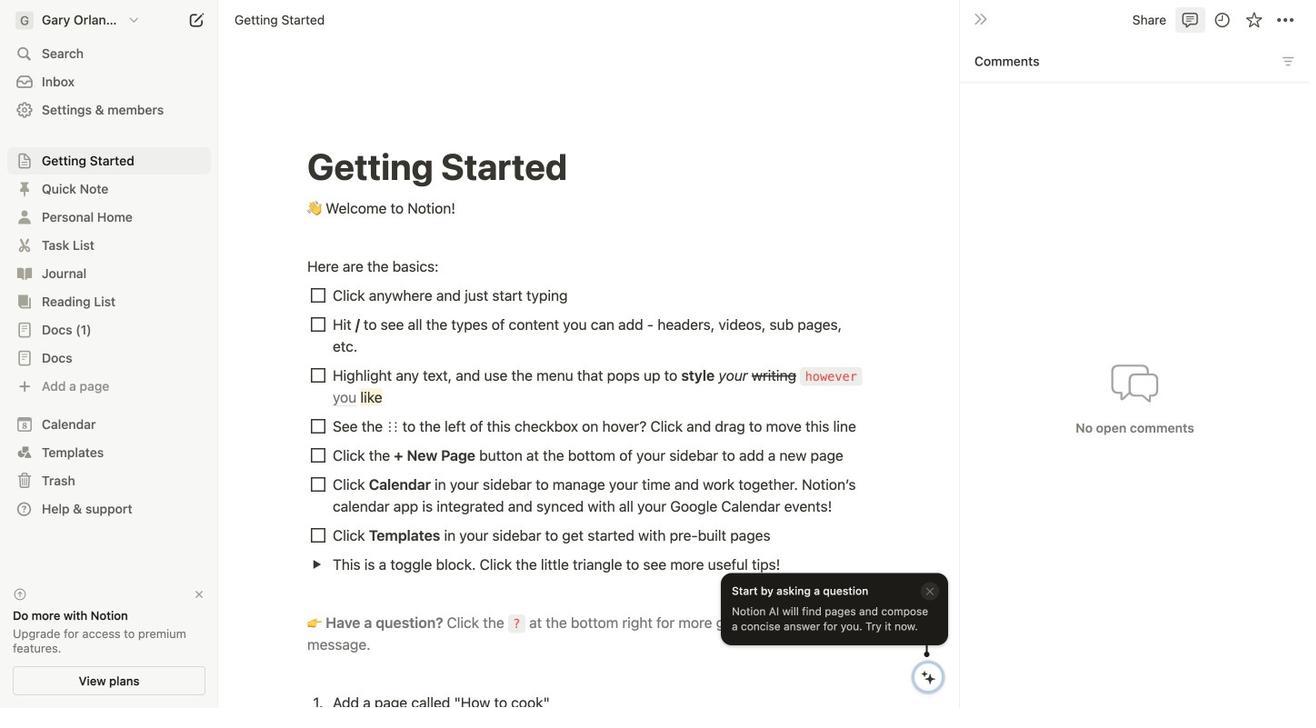 Task type: describe. For each thing, give the bounding box(es) containing it.
👉 image
[[307, 614, 322, 633]]

close sidebar image
[[974, 12, 989, 26]]

1 open image from the top
[[19, 268, 30, 279]]

new page image
[[186, 9, 207, 31]]

👋 image
[[307, 199, 322, 218]]

comments image
[[1182, 11, 1200, 29]]

dismiss image
[[193, 589, 206, 601]]

close tooltip image
[[925, 585, 936, 598]]

3 open image from the top
[[19, 325, 30, 336]]

4 open image from the top
[[19, 353, 30, 364]]

favorite image
[[1246, 11, 1264, 29]]



Task type: locate. For each thing, give the bounding box(es) containing it.
open image
[[19, 156, 30, 166], [19, 184, 30, 195], [19, 212, 30, 223], [19, 240, 30, 251], [312, 560, 322, 570]]

g image
[[15, 11, 34, 30]]

updates image
[[1214, 11, 1232, 29]]

open image
[[19, 268, 30, 279], [19, 297, 30, 307], [19, 325, 30, 336], [19, 353, 30, 364]]

2 open image from the top
[[19, 297, 30, 307]]



Task type: vqa. For each thing, say whether or not it's contained in the screenshot.
first Open icon from the bottom
yes



